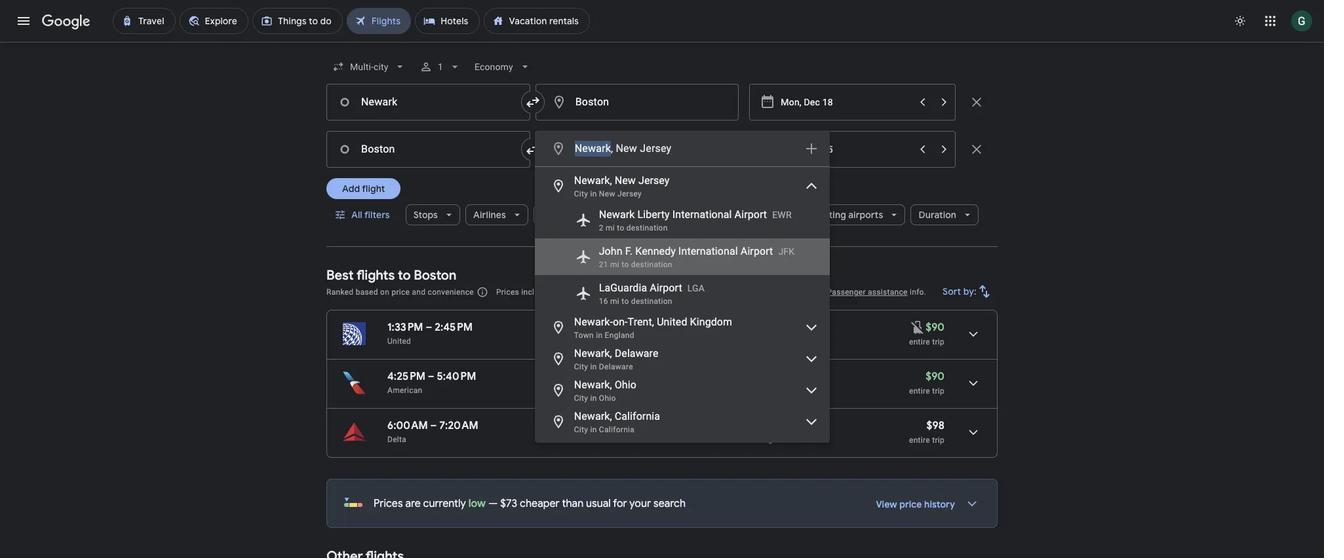 Task type: locate. For each thing, give the bounding box(es) containing it.
1 $90 from the top
[[926, 321, 945, 334]]

duration button
[[911, 199, 979, 231]]

hr inside 1 hr 12 min ewr – bos
[[589, 321, 599, 334]]

f.
[[625, 245, 633, 258]]

prices
[[496, 288, 519, 297], [374, 498, 403, 511]]

bos for 20
[[603, 435, 619, 445]]

1 inside 1 hr 15 min lga – bos
[[583, 371, 587, 384]]

trip left flight details. leaves newark liberty international airport at 1:33 pm on monday, december 18 and arrives at boston logan international airport at 2:45 pm on monday, december 18. image
[[933, 338, 945, 347]]

min right 20
[[616, 420, 634, 433]]

john
[[599, 245, 623, 258]]

remove flight from newark to boston on mon, dec 18 image
[[969, 94, 985, 110]]

0 vertical spatial entire
[[910, 338, 930, 347]]

main menu image
[[16, 13, 31, 29]]

2 hr from the top
[[589, 371, 599, 384]]

1 horizontal spatial for
[[629, 288, 640, 297]]

entire inside '$98 entire trip'
[[910, 436, 930, 445]]

ohio down 15
[[599, 394, 616, 403]]

flight details. leaves newark liberty international airport at 1:33 pm on monday, december 18 and arrives at boston logan international airport at 2:45 pm on monday, december 18. image
[[958, 319, 990, 350]]

emissions right +24%
[[782, 386, 819, 396]]

newark liberty international airport ewr 2 mi to destination
[[599, 209, 792, 233]]

0 vertical spatial hr
[[589, 321, 599, 334]]

min right 12
[[614, 321, 631, 334]]

search
[[654, 498, 686, 511]]

in up newark, california city in california
[[590, 394, 597, 403]]

bos down 15
[[603, 386, 619, 395]]

– down 12
[[599, 337, 605, 346]]

mi inside john f. kennedy international airport jfk 21 mi to destination
[[611, 260, 620, 270]]

1 vertical spatial 90 us dollars text field
[[926, 371, 945, 384]]

3 trip from the top
[[933, 436, 945, 445]]

toggle nearby airports for newark, new jersey image
[[804, 178, 820, 194]]

best
[[327, 268, 354, 284]]

None field
[[327, 55, 412, 79], [470, 55, 537, 79], [327, 55, 412, 79], [470, 55, 537, 79]]

in
[[590, 190, 597, 199], [596, 331, 603, 340], [590, 363, 597, 372], [590, 394, 597, 403], [590, 426, 597, 435]]

california
[[615, 411, 660, 423], [599, 426, 635, 435]]

fees
[[612, 288, 627, 297]]

jersey up liberty
[[639, 174, 670, 187]]

in down newark-
[[596, 331, 603, 340]]

0 vertical spatial min
[[614, 321, 631, 334]]

your
[[630, 498, 651, 511]]

in inside newark, new jersey city in new jersey
[[590, 190, 597, 199]]

hr left 15
[[589, 371, 599, 384]]

2 vertical spatial destination
[[631, 297, 673, 306]]

trip for $98
[[933, 436, 945, 445]]

to down newark
[[617, 224, 625, 233]]

1 horizontal spatial united
[[657, 316, 688, 329]]

trip inside '$98 entire trip'
[[933, 436, 945, 445]]

0 horizontal spatial price
[[392, 288, 410, 297]]

min inside 1 hr 12 min ewr – bos
[[614, 321, 631, 334]]

0 vertical spatial california
[[615, 411, 660, 423]]

destination
[[627, 224, 668, 233], [631, 260, 673, 270], [631, 297, 673, 306]]

entire for $98
[[910, 436, 930, 445]]

prices left are
[[374, 498, 403, 511]]

bos inside 1 hr 15 min lga – bos
[[603, 386, 619, 395]]

prices for prices are currently low — $73 cheaper than usual for your search
[[374, 498, 403, 511]]

1 horizontal spatial ewr
[[773, 210, 792, 220]]

min inside 1 hr 15 min lga – bos
[[614, 371, 632, 384]]

newark-on-trent, united kingdom option
[[535, 312, 830, 344]]

1 vertical spatial ewr
[[583, 337, 599, 346]]

2 vertical spatial trip
[[933, 436, 945, 445]]

charges
[[705, 288, 734, 297]]

– down 15
[[598, 386, 603, 395]]

1 vertical spatial airport
[[741, 245, 773, 258]]

2 city from the top
[[574, 363, 588, 372]]

newark, down town at left bottom
[[574, 348, 612, 360]]

jersey
[[640, 142, 672, 155], [639, 174, 670, 187], [618, 190, 642, 199]]

0 vertical spatial $90
[[926, 321, 945, 334]]

4 city from the top
[[574, 426, 588, 435]]

currently
[[423, 498, 466, 511]]

none search field containing ‌, new jersey
[[327, 51, 998, 443]]

lga inside 1 hr 15 min lga – bos
[[583, 386, 598, 395]]

city inside newark, ohio city in ohio
[[574, 394, 588, 403]]

1 vertical spatial emissions
[[775, 436, 813, 445]]

newark, delaware option
[[535, 344, 830, 375]]

airport inside laguardia airport lga 16 mi to destination
[[650, 282, 683, 294]]

hr
[[589, 321, 599, 334], [589, 371, 599, 384], [589, 420, 599, 433]]

laguardia airport lga 16 mi to destination
[[599, 282, 705, 306]]

1 vertical spatial bos
[[603, 386, 619, 395]]

90 US dollars text field
[[926, 321, 945, 334], [926, 371, 945, 384]]

1 city from the top
[[574, 190, 588, 199]]

international down the newark liberty international airport ewr 2 mi to destination
[[679, 245, 738, 258]]

united inside newark-on-trent, united kingdom town in england
[[657, 316, 688, 329]]

trip for $90
[[933, 387, 945, 396]]

toggle nearby airports for newark, california image
[[804, 414, 820, 430]]

hr inside 1 hr 20 min lga – bos
[[589, 420, 599, 433]]

to inside main content
[[398, 268, 411, 284]]

united down 'laguardia airport (lga)' option
[[657, 316, 688, 329]]

bos inside 1 hr 12 min ewr – bos
[[605, 337, 620, 346]]

united down 1:33 pm text box
[[388, 337, 411, 346]]

2 down price
[[599, 224, 604, 233]]

international inside john f. kennedy international airport jfk 21 mi to destination
[[679, 245, 738, 258]]

1 inside 1 hr 20 min lga – bos
[[583, 420, 587, 433]]

california down newark, ohio city in ohio
[[599, 426, 635, 435]]

newark, inside newark, delaware city in delaware
[[574, 348, 612, 360]]

in inside newark, delaware city in delaware
[[590, 363, 597, 372]]

0 vertical spatial trip
[[933, 338, 945, 347]]

trip down $98
[[933, 436, 945, 445]]

‌,
[[611, 142, 613, 155]]

on
[[380, 288, 390, 297]]

jersey for ‌, new jersey
[[640, 142, 672, 155]]

total duration 1 hr 15 min. element
[[583, 371, 668, 386]]

leaves laguardia airport at 4:25 pm on monday, december 18 and arrives at boston logan international airport at 5:40 pm on monday, december 18. element
[[388, 371, 476, 384]]

6:00 am – 7:20 am delta
[[388, 420, 479, 445]]

in up 'price' popup button
[[590, 190, 597, 199]]

1 vertical spatial prices
[[374, 498, 403, 511]]

ewr inside 1 hr 12 min ewr – bos
[[583, 337, 599, 346]]

2 inside the newark liberty international airport ewr 2 mi to destination
[[599, 224, 604, 233]]

min right 15
[[614, 371, 632, 384]]

Departure time: 4:25 PM. text field
[[388, 371, 426, 384]]

1 horizontal spatial prices
[[496, 288, 519, 297]]

None search field
[[327, 51, 998, 443]]

90 us dollars text field down entire trip
[[926, 371, 945, 384]]

international inside the newark liberty international airport ewr 2 mi to destination
[[673, 209, 732, 221]]

2 trip from the top
[[933, 387, 945, 396]]

entire down 98 us dollars text field at right bottom
[[910, 436, 930, 445]]

view price history image
[[957, 489, 988, 520]]

entire up $98
[[910, 387, 930, 396]]

0 vertical spatial 90 us dollars text field
[[926, 321, 945, 334]]

toggle nearby airports for newark, delaware image
[[804, 351, 820, 367]]

in left 20
[[590, 426, 597, 435]]

0 vertical spatial international
[[673, 209, 732, 221]]

city inside newark, delaware city in delaware
[[574, 363, 588, 372]]

2 vertical spatial min
[[616, 420, 634, 433]]

trip
[[933, 338, 945, 347], [933, 387, 945, 396], [933, 436, 945, 445]]

0 vertical spatial jersey
[[640, 142, 672, 155]]

21
[[599, 260, 608, 270]]

1 vertical spatial international
[[679, 245, 738, 258]]

entire inside $90 entire trip
[[910, 387, 930, 396]]

None text field
[[327, 84, 530, 121], [536, 84, 739, 121], [327, 84, 530, 121], [536, 84, 739, 121]]

$90 inside $90 entire trip
[[926, 371, 945, 384]]

low
[[469, 498, 486, 511]]

0 horizontal spatial united
[[388, 337, 411, 346]]

add
[[342, 183, 360, 195]]

passenger assistance
[[827, 288, 908, 297]]

3 city from the top
[[574, 394, 588, 403]]

international down newark, new jersey option
[[673, 209, 732, 221]]

0 vertical spatial new
[[616, 142, 637, 155]]

5:40 pm
[[437, 371, 476, 384]]

0 vertical spatial prices
[[496, 288, 519, 297]]

american
[[388, 386, 423, 395]]

6:00 am
[[388, 420, 428, 433]]

new right ‌,
[[616, 142, 637, 155]]

0 horizontal spatial for
[[613, 498, 627, 511]]

newark, california option
[[535, 407, 830, 438]]

newark, inside newark, california city in california
[[574, 411, 612, 423]]

0 vertical spatial destination
[[627, 224, 668, 233]]

jersey right ‌,
[[640, 142, 672, 155]]

nonstop flight. element
[[668, 321, 709, 336]]

2 $90 from the top
[[926, 371, 945, 384]]

2 vertical spatial airport
[[650, 282, 683, 294]]

$98 entire trip
[[910, 420, 945, 445]]

price
[[392, 288, 410, 297], [900, 499, 922, 511]]

mi right 16
[[611, 297, 620, 306]]

emissions down toggle nearby airports for newark, california icon
[[775, 436, 813, 445]]

newark-
[[574, 316, 613, 329]]

all
[[351, 209, 363, 221]]

destination inside laguardia airport lga 16 mi to destination
[[631, 297, 673, 306]]

–
[[426, 321, 432, 334], [599, 337, 605, 346], [428, 371, 435, 384], [598, 386, 603, 395], [431, 420, 437, 433], [598, 435, 603, 445]]

newark, down newark, delaware city in delaware at the bottom of the page
[[574, 379, 612, 391]]

and right charges
[[736, 288, 750, 297]]

leaves newark liberty international airport at 1:33 pm on monday, december 18 and arrives at boston logan international airport at 2:45 pm on monday, december 18. element
[[388, 321, 473, 334]]

$90 up entire trip
[[926, 321, 945, 334]]

newark,
[[574, 174, 612, 187], [574, 348, 612, 360], [574, 379, 612, 391], [574, 411, 612, 423]]

for right fees
[[629, 288, 640, 297]]

united for trent,
[[657, 316, 688, 329]]

– right 1:33 pm text box
[[426, 321, 432, 334]]

list box inside search box
[[535, 167, 830, 443]]

emissions
[[717, 209, 760, 221]]

0 vertical spatial for
[[629, 288, 640, 297]]

to down f.
[[622, 260, 629, 270]]

1 vertical spatial california
[[599, 426, 635, 435]]

1 vertical spatial price
[[900, 499, 922, 511]]

1 hr from the top
[[589, 321, 599, 334]]

emissions for +24% emissions
[[782, 386, 819, 396]]

prices for prices include required taxes + fees for 1 adult.
[[496, 288, 519, 297]]

0 vertical spatial lga
[[688, 283, 705, 294]]

1 vertical spatial for
[[613, 498, 627, 511]]

min for 1 hr 20 min
[[616, 420, 634, 433]]

newark, down newark, ohio city in ohio
[[574, 411, 612, 423]]

mi down price
[[606, 224, 615, 233]]

1 vertical spatial new
[[615, 174, 636, 187]]

2 vertical spatial hr
[[589, 420, 599, 433]]

2 vertical spatial entire
[[910, 436, 930, 445]]

entire down this price for this flight doesn't include overhead bin access. if you need a carry-on bag, use the bags filter to update prices. image
[[910, 338, 930, 347]]

– inside 1 hr 12 min ewr – bos
[[599, 337, 605, 346]]

1 vertical spatial hr
[[589, 371, 599, 384]]

avg
[[760, 436, 773, 445]]

to down laguardia
[[622, 297, 629, 306]]

and down boston
[[412, 288, 426, 297]]

price right view
[[900, 499, 922, 511]]

entire
[[910, 338, 930, 347], [910, 387, 930, 396], [910, 436, 930, 445]]

$90
[[926, 321, 945, 334], [926, 371, 945, 384]]

– right 4:25 pm 'text box'
[[428, 371, 435, 384]]

prices include required taxes + fees for 1 adult.
[[496, 288, 670, 297]]

in inside newark, ohio city in ohio
[[590, 394, 597, 403]]

1 hr 15 min lga – bos
[[583, 371, 632, 395]]

to up ranked based on price and convenience
[[398, 268, 411, 284]]

remove flight from boston to newark on mon, dec 25 image
[[969, 142, 985, 157]]

mi right 21
[[611, 260, 620, 270]]

1 horizontal spatial price
[[900, 499, 922, 511]]

1 vertical spatial destination
[[631, 260, 673, 270]]

1 for 1 hr 15 min
[[583, 371, 587, 384]]

destination inside the newark liberty international airport ewr 2 mi to destination
[[627, 224, 668, 233]]

1 vertical spatial $90
[[926, 371, 945, 384]]

1 vertical spatial united
[[388, 337, 411, 346]]

hr inside 1 hr 15 min lga – bos
[[589, 371, 599, 384]]

min for 1 hr 12 min
[[614, 321, 631, 334]]

3 entire from the top
[[910, 436, 930, 445]]

hr for 20
[[589, 420, 599, 433]]

in inside newark-on-trent, united kingdom town in england
[[596, 331, 603, 340]]

city inside newark, california city in california
[[574, 426, 588, 435]]

– left arrival time: 7:20 am. text field
[[431, 420, 437, 433]]

in for ohio
[[590, 394, 597, 403]]

liberty
[[638, 209, 670, 221]]

delaware down england
[[615, 348, 659, 360]]

california right 20
[[615, 411, 660, 423]]

2 inside popup button
[[804, 325, 809, 337]]

emissions button
[[709, 205, 782, 226]]

$90 for $90 entire trip
[[926, 371, 945, 384]]

new up newark
[[615, 174, 636, 187]]

price right on
[[392, 288, 410, 297]]

newark, down ‌,
[[574, 174, 612, 187]]

kennedy
[[636, 245, 676, 258]]

jersey up newark
[[618, 190, 642, 199]]

destination down liberty
[[627, 224, 668, 233]]

delaware up newark, ohio city in ohio
[[599, 363, 633, 372]]

$90 down entire trip
[[926, 371, 945, 384]]

trip up $98
[[933, 387, 945, 396]]

united inside 1:33 pm – 2:45 pm united
[[388, 337, 411, 346]]

flight details. leaves laguardia airport at 6:00 am on monday, december 18 and arrives at boston logan international airport at 7:20 am on monday, december 18. image
[[958, 417, 990, 449]]

to inside laguardia airport lga 16 mi to destination
[[622, 297, 629, 306]]

newark, inside newark, ohio city in ohio
[[574, 379, 612, 391]]

2 vertical spatial jersey
[[618, 190, 642, 199]]

4 newark, from the top
[[574, 411, 612, 423]]

trip inside $90 entire trip
[[933, 387, 945, 396]]

1 vertical spatial ohio
[[599, 394, 616, 403]]

3 newark, from the top
[[574, 379, 612, 391]]

1 vertical spatial min
[[614, 371, 632, 384]]

newark, for newark, new jersey
[[574, 174, 612, 187]]

2 newark, from the top
[[574, 348, 612, 360]]

lga inside 1 hr 20 min lga – bos
[[583, 435, 598, 445]]

1 vertical spatial entire
[[910, 387, 930, 396]]

city
[[574, 190, 588, 199], [574, 363, 588, 372], [574, 394, 588, 403], [574, 426, 588, 435]]

boston
[[414, 268, 457, 284]]

bos down 20
[[603, 435, 619, 445]]

0 vertical spatial emissions
[[782, 386, 819, 396]]

20
[[602, 420, 614, 433]]

prices right learn more about ranking image
[[496, 288, 519, 297]]

0 vertical spatial ewr
[[773, 210, 792, 220]]

destination up the trent,
[[631, 297, 673, 306]]

min inside 1 hr 20 min lga – bos
[[616, 420, 634, 433]]

1 vertical spatial trip
[[933, 387, 945, 396]]

price
[[598, 209, 621, 221]]

1 vertical spatial lga
[[583, 386, 598, 395]]

$90 for $90
[[926, 321, 945, 334]]

new for ‌,
[[616, 142, 637, 155]]

in left 15
[[590, 363, 597, 372]]

bos down 12
[[605, 337, 620, 346]]

2 vertical spatial lga
[[583, 435, 598, 445]]

2 up +24% emissions
[[804, 375, 808, 386]]

0 horizontal spatial prices
[[374, 498, 403, 511]]

ohio right 15
[[615, 379, 637, 391]]

1 vertical spatial jersey
[[639, 174, 670, 187]]

bos
[[605, 337, 620, 346], [603, 386, 619, 395], [603, 435, 619, 445]]

ewr
[[773, 210, 792, 220], [583, 337, 599, 346]]

in inside newark, california city in california
[[590, 426, 597, 435]]

2 entire from the top
[[910, 387, 930, 396]]

0 horizontal spatial ewr
[[583, 337, 599, 346]]

+
[[605, 288, 609, 297]]

0 vertical spatial united
[[657, 316, 688, 329]]

ewr for min
[[583, 337, 599, 346]]

1 horizontal spatial and
[[736, 288, 750, 297]]

1 hr 12 min ewr – bos
[[583, 321, 631, 346]]

2 and from the left
[[736, 288, 750, 297]]

0 vertical spatial bos
[[605, 337, 620, 346]]

2 vertical spatial bos
[[603, 435, 619, 445]]

enter your destination dialog
[[535, 130, 830, 443]]

1 hr 20 min lga – bos
[[583, 420, 634, 445]]

destination down kennedy
[[631, 260, 673, 270]]

than
[[562, 498, 584, 511]]

ewr down newark-
[[583, 337, 599, 346]]

new up price
[[599, 190, 616, 199]]

hr for 15
[[589, 371, 599, 384]]

– inside 1:33 pm – 2:45 pm united
[[426, 321, 432, 334]]

1 inside 1 hr 12 min ewr – bos
[[583, 321, 587, 334]]

hr left 12
[[589, 321, 599, 334]]

ewr for airport
[[773, 210, 792, 220]]

1
[[438, 62, 444, 72], [642, 288, 647, 297], [583, 321, 587, 334], [583, 371, 587, 384], [583, 420, 587, 433]]

1 vertical spatial mi
[[611, 260, 620, 270]]

avg emissions
[[760, 436, 813, 445]]

– down 20
[[598, 435, 603, 445]]

airport
[[735, 209, 767, 221], [741, 245, 773, 258], [650, 282, 683, 294]]

90 us dollars text field up entire trip
[[926, 321, 945, 334]]

list box
[[535, 167, 830, 443]]

1 newark, from the top
[[574, 174, 612, 187]]

newark, california city in california
[[574, 411, 660, 435]]

list box containing newark, new jersey
[[535, 167, 830, 443]]

0 vertical spatial airport
[[735, 209, 767, 221]]

lga
[[688, 283, 705, 294], [583, 386, 598, 395], [583, 435, 598, 445]]

adult.
[[649, 288, 670, 297]]

newark, inside newark, new jersey city in new jersey
[[574, 174, 612, 187]]

new
[[616, 142, 637, 155], [615, 174, 636, 187], [599, 190, 616, 199]]

bos inside 1 hr 20 min lga – bos
[[603, 435, 619, 445]]

united for 2:45 pm
[[388, 337, 411, 346]]

0 vertical spatial mi
[[606, 224, 615, 233]]

0 horizontal spatial and
[[412, 288, 426, 297]]

2 vertical spatial mi
[[611, 297, 620, 306]]

for left your
[[613, 498, 627, 511]]

None text field
[[327, 131, 530, 168]]

all filters button
[[327, 199, 400, 231]]

ewr up jfk
[[773, 210, 792, 220]]

3 hr from the top
[[589, 420, 599, 433]]

ewr inside the newark liberty international airport ewr 2 mi to destination
[[773, 210, 792, 220]]

2 up the toggle nearby airports for newark, delaware image on the right bottom of page
[[804, 325, 809, 337]]

hr left 20
[[589, 420, 599, 433]]



Task type: describe. For each thing, give the bounding box(es) containing it.
toggle nearby airports for newark-on-trent, united kingdom image
[[804, 320, 820, 336]]

2 90 us dollars text field from the top
[[926, 371, 945, 384]]

on-
[[613, 316, 628, 329]]

lga inside laguardia airport lga 16 mi to destination
[[688, 283, 705, 294]]

0 vertical spatial price
[[392, 288, 410, 297]]

city for newark, delaware
[[574, 363, 588, 372]]

taxes
[[583, 288, 603, 297]]

newark, new jersey city in new jersey
[[574, 174, 670, 199]]

Departure text field
[[781, 85, 912, 120]]

2 vertical spatial new
[[599, 190, 616, 199]]

1 and from the left
[[412, 288, 426, 297]]

emissions for avg emissions
[[775, 436, 813, 445]]

newark-on-trent, united kingdom town in england
[[574, 316, 733, 340]]

Arrival time: 5:40 PM. text field
[[437, 371, 476, 384]]

city for newark, california
[[574, 426, 588, 435]]

this price for this flight doesn't include overhead bin access. if you need a carry-on bag, use the bags filter to update prices. image
[[910, 320, 926, 335]]

price button
[[590, 205, 643, 226]]

kingdom
[[690, 316, 733, 329]]

sort by:
[[943, 286, 977, 298]]

newark, ohio city in ohio
[[574, 379, 637, 403]]

Where else? text field
[[574, 133, 796, 165]]

1 trip from the top
[[933, 338, 945, 347]]

laguardia airport (lga) option
[[535, 275, 830, 312]]

destination inside john f. kennedy international airport jfk 21 mi to destination
[[631, 260, 673, 270]]

airports
[[849, 209, 884, 221]]

newark, delaware city in delaware
[[574, 348, 659, 372]]

2 button
[[756, 321, 824, 349]]

jersey for newark, new jersey city in new jersey
[[639, 174, 670, 187]]

learn more about ranking image
[[477, 287, 488, 298]]

total duration 1 hr 12 min. element
[[583, 321, 668, 336]]

in for california
[[590, 426, 597, 435]]

duration
[[919, 209, 957, 221]]

entire trip
[[910, 338, 945, 347]]

airlines button
[[466, 199, 529, 231]]

– inside 6:00 am – 7:20 am delta
[[431, 420, 437, 433]]

best flights to boston main content
[[327, 258, 998, 559]]

history
[[925, 499, 955, 511]]

view
[[876, 499, 898, 511]]

leaves laguardia airport at 6:00 am on monday, december 18 and arrives at boston logan international airport at 7:20 am on monday, december 18. element
[[388, 420, 479, 433]]

Arrival time: 2:45 PM. text field
[[435, 321, 473, 334]]

required
[[550, 288, 581, 297]]

to inside john f. kennedy international airport jfk 21 mi to destination
[[622, 260, 629, 270]]

add flight button
[[327, 178, 401, 199]]

12
[[602, 321, 611, 334]]

view price history
[[876, 499, 955, 511]]

include
[[522, 288, 548, 297]]

Departure time: 1:33 PM. text field
[[388, 321, 423, 334]]

hr for 12
[[589, 321, 599, 334]]

in for delaware
[[590, 363, 597, 372]]

nonstop
[[668, 321, 709, 334]]

‌, new jersey
[[611, 142, 672, 155]]

john f. kennedy international airport (jfk) option
[[535, 239, 830, 275]]

Arrival time: 7:20 AM. text field
[[440, 420, 479, 433]]

prices are currently low — $73 cheaper than usual for your search
[[374, 498, 686, 511]]

Departure time: 6:00 AM. text field
[[388, 420, 428, 433]]

flight details. leaves laguardia airport at 4:25 pm on monday, december 18 and arrives at boston logan international airport at 5:40 pm on monday, december 18. image
[[958, 368, 990, 399]]

mi inside laguardia airport lga 16 mi to destination
[[611, 297, 620, 306]]

swap origin and destination. image
[[525, 94, 541, 110]]

1:33 pm
[[388, 321, 423, 334]]

add flight
[[342, 183, 385, 195]]

trent,
[[628, 316, 655, 329]]

times button
[[648, 205, 704, 226]]

town
[[574, 331, 594, 340]]

best flights to boston
[[327, 268, 457, 284]]

1 vertical spatial delaware
[[599, 363, 633, 372]]

laguardia
[[599, 282, 647, 294]]

total duration 1 hr 20 min. element
[[583, 420, 668, 435]]

$73
[[501, 498, 518, 511]]

newark, new jersey option
[[535, 171, 830, 202]]

newark, for newark, california
[[574, 411, 612, 423]]

newark, for newark, ohio
[[574, 379, 612, 391]]

connecting
[[796, 209, 847, 221]]

1 for 1 hr 12 min
[[583, 321, 587, 334]]

1 button
[[415, 51, 467, 83]]

sort
[[943, 286, 962, 298]]

airport inside the newark liberty international airport ewr 2 mi to destination
[[735, 209, 767, 221]]

2 up the 'avg emissions'
[[804, 424, 809, 435]]

ranked based on price and convenience
[[327, 288, 474, 297]]

optional
[[672, 288, 703, 297]]

city inside newark, new jersey city in new jersey
[[574, 190, 588, 199]]

newark
[[599, 209, 635, 221]]

sort by: button
[[938, 276, 998, 308]]

airlines
[[474, 209, 506, 221]]

98 US dollars text field
[[927, 420, 945, 433]]

1 entire from the top
[[910, 338, 930, 347]]

airport inside john f. kennedy international airport jfk 21 mi to destination
[[741, 245, 773, 258]]

0 vertical spatial ohio
[[615, 379, 637, 391]]

by:
[[964, 286, 977, 298]]

to inside the newark liberty international airport ewr 2 mi to destination
[[617, 224, 625, 233]]

convenience
[[428, 288, 474, 297]]

passenger assistance button
[[827, 288, 908, 297]]

– inside 1 hr 20 min lga – bos
[[598, 435, 603, 445]]

all filters
[[351, 209, 390, 221]]

john f. kennedy international airport jfk 21 mi to destination
[[599, 245, 795, 270]]

change appearance image
[[1225, 5, 1256, 37]]

4:25 pm
[[388, 371, 426, 384]]

assistance
[[868, 288, 908, 297]]

based
[[356, 288, 378, 297]]

1:33 pm – 2:45 pm united
[[388, 321, 473, 346]]

destination, select multiple airports image
[[804, 141, 820, 157]]

—
[[488, 498, 498, 511]]

are
[[406, 498, 421, 511]]

mi inside the newark liberty international airport ewr 2 mi to destination
[[606, 224, 615, 233]]

flight
[[362, 183, 385, 195]]

newark liberty international airport (ewr) option
[[535, 202, 830, 239]]

1 90 us dollars text field from the top
[[926, 321, 945, 334]]

bos for 12
[[605, 337, 620, 346]]

ranked
[[327, 288, 354, 297]]

lga for 1 hr 15 min
[[583, 386, 598, 395]]

stops button
[[406, 199, 460, 231]]

+24%
[[760, 386, 780, 396]]

0 vertical spatial delaware
[[615, 348, 659, 360]]

cheaper
[[520, 498, 560, 511]]

16
[[599, 297, 608, 306]]

lga for 1 hr 20 min
[[583, 435, 598, 445]]

$90 entire trip
[[910, 371, 945, 396]]

1 for 1 hr 20 min
[[583, 420, 587, 433]]

toggle nearby airports for newark, ohio image
[[804, 383, 820, 399]]

newark, ohio option
[[535, 375, 830, 407]]

bos for 15
[[603, 386, 619, 395]]

delta
[[388, 435, 407, 445]]

7:20 am
[[440, 420, 479, 433]]

– inside 1 hr 15 min lga – bos
[[598, 386, 603, 395]]

$98
[[927, 420, 945, 433]]

4:25 pm – 5:40 pm american
[[388, 371, 476, 395]]

city for newark, ohio
[[574, 394, 588, 403]]

england
[[605, 331, 635, 340]]

jfk
[[779, 247, 795, 257]]

optional charges and
[[672, 288, 752, 297]]

times
[[656, 209, 682, 221]]

connecting airports
[[796, 209, 884, 221]]

– inside 4:25 pm – 5:40 pm american
[[428, 371, 435, 384]]

min for 1 hr 15 min
[[614, 371, 632, 384]]

entire for $90
[[910, 387, 930, 396]]

swap origin and destination. image
[[525, 142, 541, 157]]

new for newark,
[[615, 174, 636, 187]]

2:45 pm
[[435, 321, 473, 334]]

1 inside popup button
[[438, 62, 444, 72]]

stops
[[414, 209, 438, 221]]

newark, for newark, delaware
[[574, 348, 612, 360]]

Departure text field
[[781, 132, 912, 167]]



Task type: vqa. For each thing, say whether or not it's contained in the screenshot.

no



